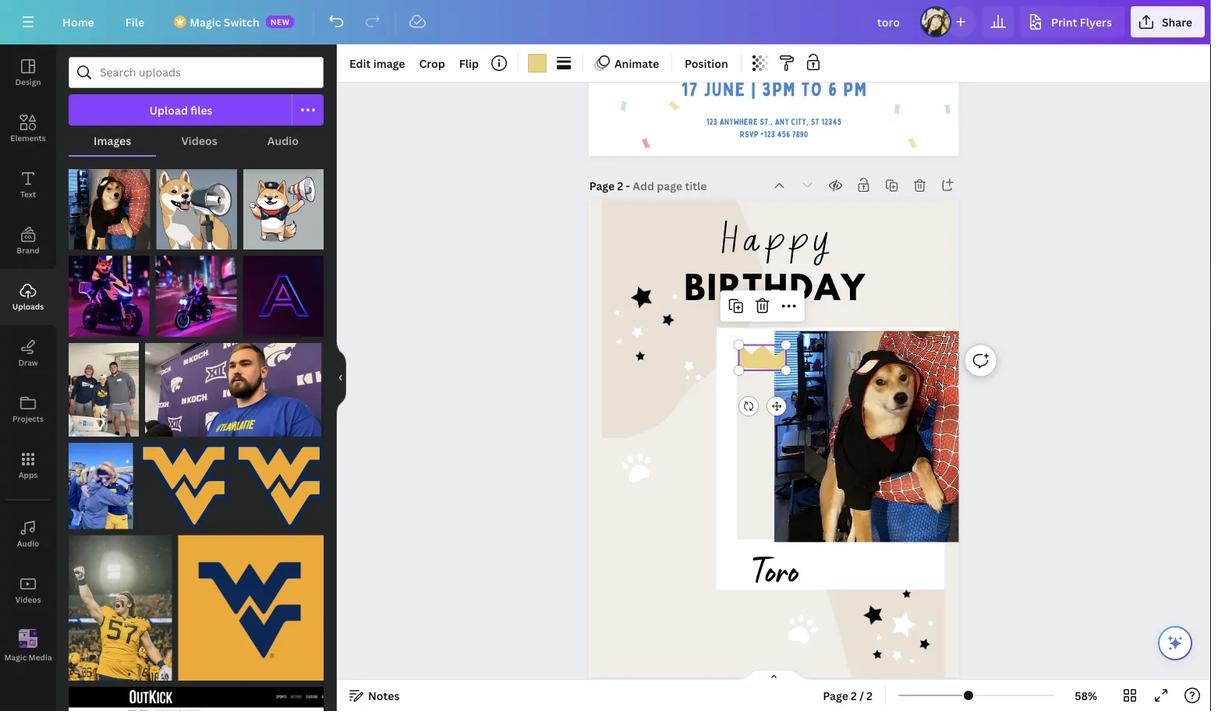 Task type: describe. For each thing, give the bounding box(es) containing it.
|
[[752, 77, 757, 100]]

flyers
[[1080, 14, 1112, 29]]

text
[[20, 189, 36, 199]]

elements
[[10, 133, 46, 143]]

text button
[[0, 157, 56, 213]]

page 2 -
[[590, 178, 633, 193]]

1 horizontal spatial videos button
[[156, 126, 242, 155]]

to
[[802, 77, 824, 100]]

city,
[[792, 117, 809, 127]]

#ebd075 image
[[528, 54, 547, 73]]

1 vertical spatial videos button
[[0, 562, 56, 619]]

upload files button
[[69, 94, 293, 126]]

apps
[[18, 470, 38, 480]]

Search uploads search field
[[100, 58, 314, 87]]

anywhere
[[720, 117, 758, 127]]

draw
[[18, 357, 38, 368]]

flip
[[459, 56, 479, 71]]

print flyers
[[1052, 14, 1112, 29]]

st.,
[[760, 117, 773, 127]]

Page title text field
[[633, 178, 709, 193]]

rsvp
[[740, 129, 759, 139]]

notes
[[368, 688, 400, 703]]

brand button
[[0, 213, 56, 269]]

file button
[[113, 6, 157, 37]]

new
[[270, 16, 290, 27]]

main menu bar
[[0, 0, 1212, 44]]

17
[[682, 77, 699, 100]]

12345
[[822, 117, 842, 127]]

image
[[373, 56, 405, 71]]

animate button
[[590, 51, 666, 76]]

videos inside side panel tab list
[[15, 594, 41, 605]]

2 for -
[[617, 178, 624, 193]]

magic media button
[[0, 619, 56, 675]]

magic for magic switch
[[190, 14, 221, 29]]

any
[[775, 117, 790, 127]]

june
[[704, 77, 747, 100]]

side panel tab list
[[0, 44, 56, 675]]

switch
[[224, 14, 260, 29]]

flip button
[[453, 51, 485, 76]]

2 for /
[[851, 688, 857, 703]]

show pages image
[[737, 669, 812, 682]]

edit
[[350, 56, 371, 71]]

print flyers button
[[1020, 6, 1125, 37]]

print
[[1052, 14, 1078, 29]]

notes button
[[343, 683, 406, 708]]

birthday
[[684, 272, 867, 312]]

position button
[[679, 51, 735, 76]]

animate
[[615, 56, 659, 71]]

brand
[[17, 245, 40, 256]]



Task type: vqa. For each thing, say whether or not it's contained in the screenshot.
73% "DROPDOWN BUTTON" at the bottom right
no



Task type: locate. For each thing, give the bounding box(es) containing it.
+123
[[761, 129, 776, 139]]

6
[[829, 77, 839, 100]]

58%
[[1075, 688, 1098, 703]]

audio button
[[242, 126, 324, 155], [0, 506, 56, 562]]

hide image
[[336, 341, 346, 415]]

page left /
[[823, 688, 849, 703]]

images button
[[69, 126, 156, 155]]

123
[[707, 117, 718, 127]]

magic inside main menu bar
[[190, 14, 221, 29]]

page for page 2 -
[[590, 178, 615, 193]]

projects button
[[0, 381, 56, 438]]

0 vertical spatial videos
[[181, 133, 217, 148]]

page inside button
[[823, 688, 849, 703]]

1 horizontal spatial magic
[[190, 14, 221, 29]]

123 anywhere st., any city, st 12345 rsvp +123 456 7890
[[707, 117, 842, 139]]

upload files
[[149, 103, 213, 117]]

magic switch
[[190, 14, 260, 29]]

magic
[[190, 14, 221, 29], [4, 652, 27, 663]]

magic media
[[4, 652, 52, 663]]

0 horizontal spatial videos
[[15, 594, 41, 605]]

videos up the magic media button
[[15, 594, 41, 605]]

videos down files
[[181, 133, 217, 148]]

0 horizontal spatial audio button
[[0, 506, 56, 562]]

videos button up magic media
[[0, 562, 56, 619]]

page 2 / 2
[[823, 688, 873, 703]]

magic for magic media
[[4, 652, 27, 663]]

edit image button
[[343, 51, 411, 76]]

2
[[617, 178, 624, 193], [851, 688, 857, 703], [867, 688, 873, 703]]

0 horizontal spatial page
[[590, 178, 615, 193]]

0 vertical spatial audio
[[267, 133, 299, 148]]

magic inside button
[[4, 652, 27, 663]]

2 right /
[[867, 688, 873, 703]]

0 horizontal spatial videos button
[[0, 562, 56, 619]]

apps button
[[0, 438, 56, 494]]

456
[[778, 129, 791, 139]]

1 vertical spatial magic
[[4, 652, 27, 663]]

canva assistant image
[[1166, 634, 1185, 653]]

0 horizontal spatial 2
[[617, 178, 624, 193]]

design
[[15, 76, 41, 87]]

position
[[685, 56, 728, 71]]

1 horizontal spatial audio button
[[242, 126, 324, 155]]

page 2 / 2 button
[[817, 683, 879, 708]]

Design title text field
[[865, 6, 914, 37]]

#ebd075 image
[[528, 54, 547, 73]]

58% button
[[1061, 683, 1112, 708]]

crop
[[419, 56, 445, 71]]

videos button down files
[[156, 126, 242, 155]]

share
[[1162, 14, 1193, 29]]

0 horizontal spatial audio
[[17, 538, 39, 549]]

home
[[62, 14, 94, 29]]

design button
[[0, 44, 56, 101]]

3pm
[[762, 77, 797, 100]]

pm
[[844, 77, 868, 100]]

1 vertical spatial page
[[823, 688, 849, 703]]

1 horizontal spatial audio
[[267, 133, 299, 148]]

1 horizontal spatial 2
[[851, 688, 857, 703]]

audio
[[267, 133, 299, 148], [17, 538, 39, 549]]

file
[[125, 14, 144, 29]]

/
[[860, 688, 864, 703]]

2 left /
[[851, 688, 857, 703]]

files
[[191, 103, 213, 117]]

1 vertical spatial audio
[[17, 538, 39, 549]]

magic left media
[[4, 652, 27, 663]]

group
[[69, 160, 150, 250], [157, 160, 237, 250], [243, 160, 324, 250], [69, 247, 150, 337], [156, 247, 237, 337], [243, 247, 324, 337], [69, 334, 139, 437], [145, 334, 324, 437], [69, 434, 133, 529], [139, 434, 228, 529], [235, 434, 324, 529], [69, 526, 172, 681], [178, 526, 324, 681], [69, 678, 324, 712]]

2 left -
[[617, 178, 624, 193]]

7890
[[793, 129, 809, 139]]

toro
[[749, 559, 799, 598]]

home link
[[50, 6, 107, 37]]

media
[[29, 652, 52, 663]]

0 vertical spatial audio button
[[242, 126, 324, 155]]

videos button
[[156, 126, 242, 155], [0, 562, 56, 619]]

upload
[[149, 103, 188, 117]]

1 vertical spatial audio button
[[0, 506, 56, 562]]

2 horizontal spatial 2
[[867, 688, 873, 703]]

0 vertical spatial magic
[[190, 14, 221, 29]]

happy
[[719, 216, 830, 253]]

share button
[[1131, 6, 1205, 37]]

0 vertical spatial videos button
[[156, 126, 242, 155]]

0 vertical spatial page
[[590, 178, 615, 193]]

17 june | 3pm to 6 pm
[[682, 77, 868, 100]]

-
[[626, 178, 630, 193]]

uploads button
[[0, 269, 56, 325]]

images
[[94, 133, 131, 148]]

1 horizontal spatial videos
[[181, 133, 217, 148]]

crop button
[[413, 51, 451, 76]]

0 horizontal spatial magic
[[4, 652, 27, 663]]

uploads
[[12, 301, 44, 312]]

1 horizontal spatial page
[[823, 688, 849, 703]]

magic left switch
[[190, 14, 221, 29]]

edit image
[[350, 56, 405, 71]]

page for page 2 / 2
[[823, 688, 849, 703]]

page
[[590, 178, 615, 193], [823, 688, 849, 703]]

st
[[811, 117, 820, 127]]

elements button
[[0, 101, 56, 157]]

videos
[[181, 133, 217, 148], [15, 594, 41, 605]]

projects
[[12, 413, 44, 424]]

page left -
[[590, 178, 615, 193]]

audio inside side panel tab list
[[17, 538, 39, 549]]

1 vertical spatial videos
[[15, 594, 41, 605]]

draw button
[[0, 325, 56, 381]]



